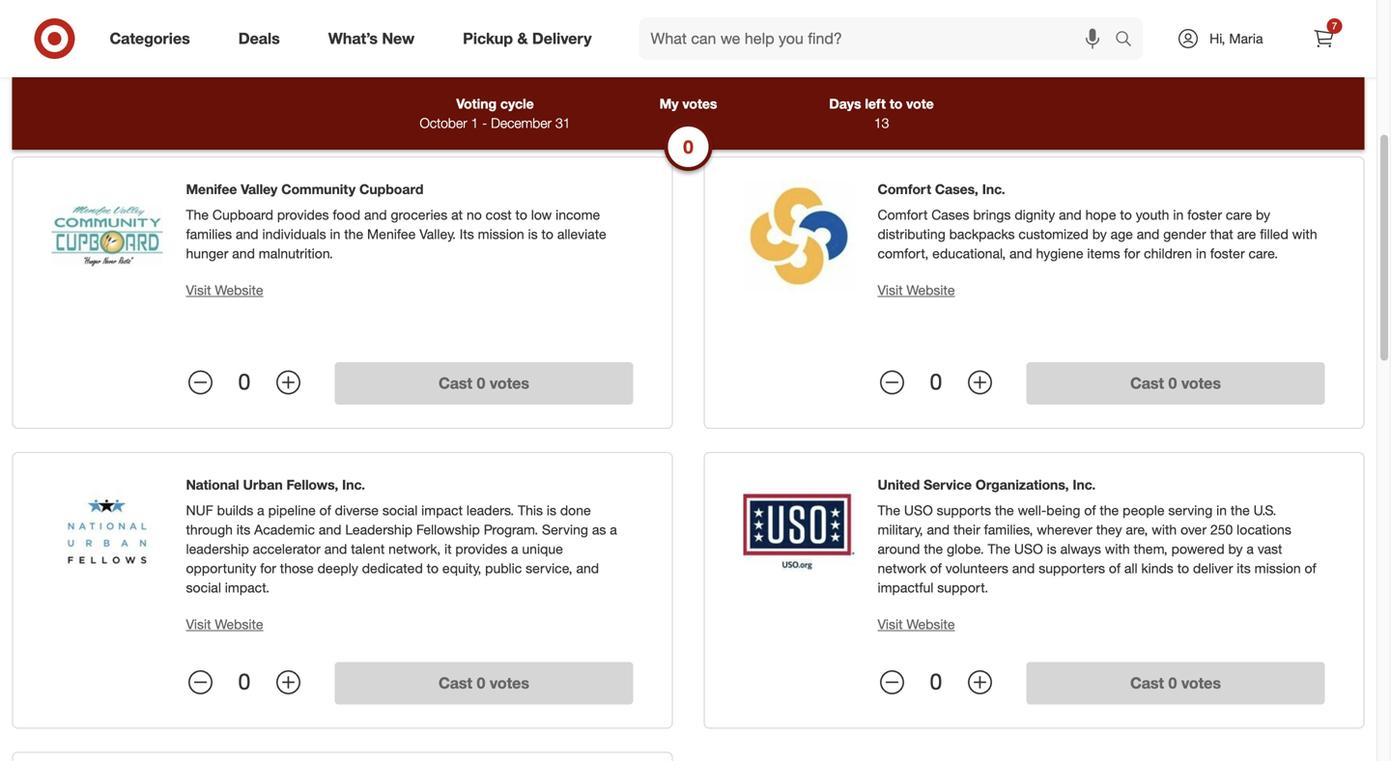 Task type: locate. For each thing, give the bounding box(es) containing it.
cast 0 votes for valley.
[[439, 374, 530, 393]]

youth
[[1136, 206, 1170, 223]]

2 horizontal spatial is
[[1047, 541, 1057, 558]]

accelerator
[[253, 541, 321, 558]]

at
[[452, 206, 463, 223]]

visit for the uso supports the well-being of the people serving in the u.s. military, and their families, wherever they are, with over 250 locations around the globe. the uso is always with them, powered by a vast network of volunteers and supporters of all kinds to deliver its mission of impactful support.
[[878, 616, 903, 633]]

search
[[1107, 31, 1153, 50]]

visit website down impact.
[[186, 616, 263, 633]]

visit website link down impact.
[[186, 616, 263, 633]]

organizations,
[[976, 477, 1070, 494]]

visit website link for comfort cases, inc. comfort cases brings dignity and hope to youth in foster care by distributing backpacks customized by age and gender that are filled with comfort, educational, and hygiene items for children in foster care.
[[878, 282, 956, 299]]

mission down cost
[[478, 226, 525, 243]]

in down gender on the top right of the page
[[1197, 245, 1207, 262]]

by up filled
[[1257, 206, 1271, 223]]

website down impact.
[[215, 616, 263, 633]]

0 vertical spatial mission
[[478, 226, 525, 243]]

0 vertical spatial provides
[[277, 206, 329, 223]]

uso down "families,"
[[1015, 541, 1044, 558]]

days left to vote 13
[[830, 95, 934, 131]]

0 horizontal spatial by
[[1093, 226, 1107, 243]]

hope
[[1086, 206, 1117, 223]]

cast 0 votes for they
[[1131, 674, 1222, 693]]

its inside national urban fellows, inc. nuf builds a pipeline of diverse social impact leaders.  this is done through its academic and leadership fellowship program. serving as a leadership accelerator and talent network, it provides a unique opportunity for those deeply dedicated to equity, public service, and social impact.
[[237, 522, 251, 539]]

the for the cupboard provides food and groceries at no cost to low income families and individuals in the menifee valley. its mission is to alleviate hunger and malnutrition.
[[186, 206, 209, 223]]

2 vertical spatial by
[[1229, 541, 1244, 558]]

0 horizontal spatial with
[[1106, 541, 1131, 558]]

0 horizontal spatial its
[[237, 522, 251, 539]]

1 horizontal spatial inc.
[[983, 181, 1006, 198]]

visit website link for united service organizations, inc. the uso supports the well-being of the people serving in the u.s. military, and their families, wherever they are, with over 250 locations around the globe. the uso is always with them, powered by a vast network of volunteers and supporters of all kinds to deliver its mission of impactful support.
[[878, 616, 956, 633]]

0 vertical spatial its
[[237, 522, 251, 539]]

visit down comfort,
[[878, 282, 903, 299]]

with
[[1293, 226, 1318, 243], [1152, 522, 1178, 539], [1106, 541, 1131, 558]]

website down hunger
[[215, 282, 263, 299]]

1 horizontal spatial with
[[1152, 522, 1178, 539]]

to down network,
[[427, 560, 439, 577]]

wherever
[[1037, 522, 1093, 539]]

locations
[[1237, 522, 1292, 539]]

visit website link down hunger
[[186, 282, 263, 299]]

cast for program.
[[439, 674, 473, 693]]

alleviate
[[558, 226, 607, 243]]

the up military,
[[878, 502, 901, 519]]

visit website link for menifee valley community cupboard the cupboard provides food and groceries at no cost to low income families and individuals in the menifee valley. its mission is to alleviate hunger and malnutrition.
[[186, 282, 263, 299]]

inc. up being
[[1073, 477, 1096, 494]]

is down low
[[528, 226, 538, 243]]

filled
[[1261, 226, 1289, 243]]

network,
[[389, 541, 441, 558]]

well-
[[1018, 502, 1047, 519]]

united
[[878, 477, 920, 494]]

in down food
[[330, 226, 341, 243]]

hi, maria
[[1210, 30, 1264, 47]]

visit website down impactful
[[878, 616, 956, 633]]

cupboard up groceries
[[360, 181, 424, 198]]

0 horizontal spatial mission
[[478, 226, 525, 243]]

by down hope
[[1093, 226, 1107, 243]]

vote
[[907, 95, 934, 112]]

my
[[660, 95, 679, 112]]

is inside national urban fellows, inc. nuf builds a pipeline of diverse social impact leaders.  this is done through its academic and leadership fellowship program. serving as a leadership accelerator and talent network, it provides a unique opportunity for those deeply dedicated to equity, public service, and social impact.
[[547, 502, 557, 519]]

0 horizontal spatial provides
[[277, 206, 329, 223]]

done
[[560, 502, 591, 519]]

0 vertical spatial social
[[383, 502, 418, 519]]

the inside menifee valley community cupboard the cupboard provides food and groceries at no cost to low income families and individuals in the menifee valley. its mission is to alleviate hunger and malnutrition.
[[186, 206, 209, 223]]

for down age
[[1125, 245, 1141, 262]]

urban
[[243, 477, 283, 494]]

0 vertical spatial is
[[528, 226, 538, 243]]

my votes
[[660, 95, 718, 112]]

through
[[186, 522, 233, 539]]

1 vertical spatial by
[[1093, 226, 1107, 243]]

2 horizontal spatial inc.
[[1073, 477, 1096, 494]]

and right families
[[236, 226, 259, 243]]

visit down impactful
[[878, 616, 903, 633]]

in up 250
[[1217, 502, 1228, 519]]

provides up individuals
[[277, 206, 329, 223]]

0
[[684, 136, 694, 158], [238, 368, 251, 395], [930, 368, 943, 395], [477, 374, 486, 393], [1169, 374, 1178, 393], [238, 668, 251, 695], [930, 668, 943, 695], [477, 674, 486, 693], [1169, 674, 1178, 693]]

2 comfort from the top
[[878, 206, 928, 223]]

0 vertical spatial menifee
[[186, 181, 237, 198]]

its inside united service organizations, inc. the uso supports the well-being of the people serving in the u.s. military, and their families, wherever they are, with over 250 locations around the globe. the uso is always with them, powered by a vast network of volunteers and supporters of all kinds to deliver its mission of impactful support.
[[1237, 560, 1252, 577]]

1 horizontal spatial provides
[[456, 541, 508, 558]]

2 vertical spatial with
[[1106, 541, 1131, 558]]

1 vertical spatial the
[[878, 502, 901, 519]]

visit website link down impactful
[[878, 616, 956, 633]]

care
[[1226, 206, 1253, 223]]

cupboard down valley
[[213, 206, 273, 223]]

in inside united service organizations, inc. the uso supports the well-being of the people serving in the u.s. military, and their families, wherever they are, with over 250 locations around the globe. the uso is always with them, powered by a vast network of volunteers and supporters of all kinds to deliver its mission of impactful support.
[[1217, 502, 1228, 519]]

is inside united service organizations, inc. the uso supports the well-being of the people serving in the u.s. military, and their families, wherever they are, with over 250 locations around the globe. the uso is always with them, powered by a vast network of volunteers and supporters of all kinds to deliver its mission of impactful support.
[[1047, 541, 1057, 558]]

to up age
[[1121, 206, 1133, 223]]

votes
[[683, 95, 718, 112], [490, 374, 530, 393], [1182, 374, 1222, 393], [490, 674, 530, 693], [1182, 674, 1222, 693]]

0 horizontal spatial for
[[260, 560, 276, 577]]

in
[[1174, 206, 1184, 223], [330, 226, 341, 243], [1197, 245, 1207, 262], [1217, 502, 1228, 519]]

website for comfort cases, inc. comfort cases brings dignity and hope to youth in foster care by distributing backpacks customized by age and gender that are filled with comfort, educational, and hygiene items for children in foster care.
[[907, 282, 956, 299]]

visit down opportunity
[[186, 616, 211, 633]]

foster up that
[[1188, 206, 1223, 223]]

provides up equity,
[[456, 541, 508, 558]]

1 horizontal spatial by
[[1229, 541, 1244, 558]]

foster down that
[[1211, 245, 1246, 262]]

1 vertical spatial social
[[186, 580, 221, 596]]

menifee valley community cupboard the cupboard provides food and groceries at no cost to low income families and individuals in the menifee valley. its mission is to alleviate hunger and malnutrition.
[[186, 181, 607, 262]]

families
[[186, 226, 232, 243]]

pickup
[[463, 29, 513, 48]]

2 vertical spatial the
[[988, 541, 1011, 558]]

0 vertical spatial for
[[1125, 245, 1141, 262]]

provides inside national urban fellows, inc. nuf builds a pipeline of diverse social impact leaders.  this is done through its academic and leadership fellowship program. serving as a leadership accelerator and talent network, it provides a unique opportunity for those deeply dedicated to equity, public service, and social impact.
[[456, 541, 508, 558]]

provides
[[277, 206, 329, 223], [456, 541, 508, 558]]

its right deliver
[[1237, 560, 1252, 577]]

the up "families,"
[[995, 502, 1015, 519]]

website down impactful
[[907, 616, 956, 633]]

for down accelerator
[[260, 560, 276, 577]]

with up them,
[[1152, 522, 1178, 539]]

1 horizontal spatial cupboard
[[360, 181, 424, 198]]

of inside national urban fellows, inc. nuf builds a pipeline of diverse social impact leaders.  this is done through its academic and leadership fellowship program. serving as a leadership accelerator and talent network, it provides a unique opportunity for those deeply dedicated to equity, public service, and social impact.
[[320, 502, 331, 519]]

to inside days left to vote 13
[[890, 95, 903, 112]]

valley
[[241, 181, 278, 198]]

for
[[1125, 245, 1141, 262], [260, 560, 276, 577]]

0 horizontal spatial inc.
[[342, 477, 365, 494]]

1 vertical spatial provides
[[456, 541, 508, 558]]

1 vertical spatial is
[[547, 502, 557, 519]]

visit website link
[[186, 282, 263, 299], [878, 282, 956, 299], [186, 616, 263, 633], [878, 616, 956, 633]]

1
[[471, 115, 479, 131]]

to inside national urban fellows, inc. nuf builds a pipeline of diverse social impact leaders.  this is done through its academic and leadership fellowship program. serving as a leadership accelerator and talent network, it provides a unique opportunity for those deeply dedicated to equity, public service, and social impact.
[[427, 560, 439, 577]]

leaders.
[[467, 502, 514, 519]]

the up families
[[186, 206, 209, 223]]

1 horizontal spatial for
[[1125, 245, 1141, 262]]

by down 250
[[1229, 541, 1244, 558]]

search button
[[1107, 17, 1153, 64]]

inc. inside national urban fellows, inc. nuf builds a pipeline of diverse social impact leaders.  this is done through its academic and leadership fellowship program. serving as a leadership accelerator and talent network, it provides a unique opportunity for those deeply dedicated to equity, public service, and social impact.
[[342, 477, 365, 494]]

customized
[[1019, 226, 1089, 243]]

to right left
[[890, 95, 903, 112]]

nuf
[[186, 502, 213, 519]]

1 horizontal spatial mission
[[1255, 560, 1302, 577]]

in up gender on the top right of the page
[[1174, 206, 1184, 223]]

1 vertical spatial menifee
[[367, 226, 416, 243]]

items
[[1088, 245, 1121, 262]]

inc. for national urban fellows, inc. nuf builds a pipeline of diverse social impact leaders.  this is done through its academic and leadership fellowship program. serving as a leadership accelerator and talent network, it provides a unique opportunity for those deeply dedicated to equity, public service, and social impact.
[[342, 477, 365, 494]]

0 horizontal spatial is
[[528, 226, 538, 243]]

is down the wherever
[[1047, 541, 1057, 558]]

13
[[874, 115, 890, 131]]

with right filled
[[1293, 226, 1318, 243]]

pickup & delivery
[[463, 29, 592, 48]]

social down opportunity
[[186, 580, 221, 596]]

website down comfort,
[[907, 282, 956, 299]]

inc. up "diverse"
[[342, 477, 365, 494]]

inc. up brings
[[983, 181, 1006, 198]]

educational,
[[933, 245, 1006, 262]]

and left their
[[927, 522, 950, 539]]

1 vertical spatial mission
[[1255, 560, 1302, 577]]

by
[[1257, 206, 1271, 223], [1093, 226, 1107, 243], [1229, 541, 1244, 558]]

a
[[257, 502, 265, 519], [610, 522, 617, 539], [511, 541, 519, 558], [1247, 541, 1255, 558]]

0 horizontal spatial uso
[[905, 502, 933, 519]]

inc. inside united service organizations, inc. the uso supports the well-being of the people serving in the u.s. military, and their families, wherever they are, with over 250 locations around the globe. the uso is always with them, powered by a vast network of volunteers and supporters of all kinds to deliver its mission of impactful support.
[[1073, 477, 1096, 494]]

0 vertical spatial with
[[1293, 226, 1318, 243]]

mission inside menifee valley community cupboard the cupboard provides food and groceries at no cost to low income families and individuals in the menifee valley. its mission is to alleviate hunger and malnutrition.
[[478, 226, 525, 243]]

0 horizontal spatial social
[[186, 580, 221, 596]]

1 vertical spatial for
[[260, 560, 276, 577]]

and up deeply
[[325, 541, 347, 558]]

program.
[[484, 522, 539, 539]]

mission down vast
[[1255, 560, 1302, 577]]

uso up military,
[[905, 502, 933, 519]]

a right builds
[[257, 502, 265, 519]]

0 vertical spatial by
[[1257, 206, 1271, 223]]

families,
[[985, 522, 1034, 539]]

0 vertical spatial cupboard
[[360, 181, 424, 198]]

over
[[1181, 522, 1207, 539]]

comfort
[[878, 181, 932, 198], [878, 206, 928, 223]]

and right service,
[[577, 560, 599, 577]]

a left vast
[[1247, 541, 1255, 558]]

cast for they
[[1131, 674, 1165, 693]]

visit website down hunger
[[186, 282, 263, 299]]

is inside menifee valley community cupboard the cupboard provides food and groceries at no cost to low income families and individuals in the menifee valley. its mission is to alleviate hunger and malnutrition.
[[528, 226, 538, 243]]

2 vertical spatial is
[[1047, 541, 1057, 558]]

the down food
[[344, 226, 364, 243]]

low
[[531, 206, 552, 223]]

visit website for united service organizations, inc. the uso supports the well-being of the people serving in the u.s. military, and their families, wherever they are, with over 250 locations around the globe. the uso is always with them, powered by a vast network of volunteers and supporters of all kinds to deliver its mission of impactful support.
[[878, 616, 956, 633]]

leadership
[[345, 522, 413, 539]]

mission inside united service organizations, inc. the uso supports the well-being of the people serving in the u.s. military, and their families, wherever they are, with over 250 locations around the globe. the uso is always with them, powered by a vast network of volunteers and supporters of all kinds to deliver its mission of impactful support.
[[1255, 560, 1302, 577]]

visit website for comfort cases, inc. comfort cases brings dignity and hope to youth in foster care by distributing backpacks customized by age and gender that are filled with comfort, educational, and hygiene items for children in foster care.
[[878, 282, 956, 299]]

with down the they on the bottom right of the page
[[1106, 541, 1131, 558]]

being
[[1047, 502, 1081, 519]]

is right 'this'
[[547, 502, 557, 519]]

visit for comfort cases brings dignity and hope to youth in foster care by distributing backpacks customized by age and gender that are filled with comfort, educational, and hygiene items for children in foster care.
[[878, 282, 903, 299]]

menifee up families
[[186, 181, 237, 198]]

support.
[[938, 580, 989, 596]]

for inside comfort cases, inc. comfort cases brings dignity and hope to youth in foster care by distributing backpacks customized by age and gender that are filled with comfort, educational, and hygiene items for children in foster care.
[[1125, 245, 1141, 262]]

delivery
[[533, 29, 592, 48]]

0 vertical spatial the
[[186, 206, 209, 223]]

individuals
[[262, 226, 326, 243]]

united service organizations, inc. the uso supports the well-being of the people serving in the u.s. military, and their families, wherever they are, with over 250 locations around the globe. the uso is always with them, powered by a vast network of volunteers and supporters of all kinds to deliver its mission of impactful support.
[[878, 477, 1317, 596]]

impact.
[[225, 580, 270, 596]]

2 horizontal spatial the
[[988, 541, 1011, 558]]

uso
[[905, 502, 933, 519], [1015, 541, 1044, 558]]

to down the powered
[[1178, 560, 1190, 577]]

cast for valley.
[[439, 374, 473, 393]]

0 horizontal spatial the
[[186, 206, 209, 223]]

cast for that
[[1131, 374, 1165, 393]]

visit website link down comfort,
[[878, 282, 956, 299]]

1 horizontal spatial is
[[547, 502, 557, 519]]

provides inside menifee valley community cupboard the cupboard provides food and groceries at no cost to low income families and individuals in the menifee valley. its mission is to alleviate hunger and malnutrition.
[[277, 206, 329, 223]]

menifee down groceries
[[367, 226, 416, 243]]

visit website down comfort,
[[878, 282, 956, 299]]

that
[[1211, 226, 1234, 243]]

1 vertical spatial comfort
[[878, 206, 928, 223]]

1 horizontal spatial social
[[383, 502, 418, 519]]

visit down hunger
[[186, 282, 211, 299]]

to
[[890, 95, 903, 112], [516, 206, 528, 223], [1121, 206, 1133, 223], [542, 226, 554, 243], [427, 560, 439, 577], [1178, 560, 1190, 577]]

and down customized on the top of the page
[[1010, 245, 1033, 262]]

those
[[280, 560, 314, 577]]

its down builds
[[237, 522, 251, 539]]

1 horizontal spatial the
[[878, 502, 901, 519]]

community
[[281, 181, 356, 198]]

1 horizontal spatial its
[[1237, 560, 1252, 577]]

october
[[420, 115, 467, 131]]

voting
[[457, 95, 497, 112]]

visit website link for national urban fellows, inc. nuf builds a pipeline of diverse social impact leaders.  this is done through its academic and leadership fellowship program. serving as a leadership accelerator and talent network, it provides a unique opportunity for those deeply dedicated to equity, public service, and social impact.
[[186, 616, 263, 633]]

0 vertical spatial comfort
[[878, 181, 932, 198]]

social up leadership
[[383, 502, 418, 519]]

this
[[518, 502, 543, 519]]

1 horizontal spatial uso
[[1015, 541, 1044, 558]]

0 horizontal spatial cupboard
[[213, 206, 273, 223]]

7
[[1333, 20, 1338, 32]]

the down "families,"
[[988, 541, 1011, 558]]

2 horizontal spatial with
[[1293, 226, 1318, 243]]

votes for it
[[490, 674, 530, 693]]

0 horizontal spatial menifee
[[186, 181, 237, 198]]

1 vertical spatial its
[[1237, 560, 1252, 577]]

and right hunger
[[232, 245, 255, 262]]

impact
[[422, 502, 463, 519]]

the inside menifee valley community cupboard the cupboard provides food and groceries at no cost to low income families and individuals in the menifee valley. its mission is to alleviate hunger and malnutrition.
[[344, 226, 364, 243]]



Task type: describe. For each thing, give the bounding box(es) containing it.
for inside national urban fellows, inc. nuf builds a pipeline of diverse social impact leaders.  this is done through its academic and leadership fellowship program. serving as a leadership accelerator and talent network, it provides a unique opportunity for those deeply dedicated to equity, public service, and social impact.
[[260, 560, 276, 577]]

website for national urban fellows, inc. nuf builds a pipeline of diverse social impact leaders.  this is done through its academic and leadership fellowship program. serving as a leadership accelerator and talent network, it provides a unique opportunity for those deeply dedicated to equity, public service, and social impact.
[[215, 616, 263, 633]]

volunteers
[[946, 560, 1009, 577]]

cases
[[932, 206, 970, 223]]

income
[[556, 206, 600, 223]]

categories link
[[93, 17, 214, 60]]

in inside menifee valley community cupboard the cupboard provides food and groceries at no cost to low income families and individuals in the menifee valley. its mission is to alleviate hunger and malnutrition.
[[330, 226, 341, 243]]

backpacks
[[950, 226, 1015, 243]]

the up the they on the bottom right of the page
[[1100, 502, 1120, 519]]

with inside comfort cases, inc. comfort cases brings dignity and hope to youth in foster care by distributing backpacks customized by age and gender that are filled with comfort, educational, and hygiene items for children in foster care.
[[1293, 226, 1318, 243]]

pickup & delivery link
[[447, 17, 616, 60]]

by inside united service organizations, inc. the uso supports the well-being of the people serving in the u.s. military, and their families, wherever they are, with over 250 locations around the globe. the uso is always with them, powered by a vast network of volunteers and supporters of all kinds to deliver its mission of impactful support.
[[1229, 541, 1244, 558]]

comfort,
[[878, 245, 929, 262]]

to inside comfort cases, inc. comfort cases brings dignity and hope to youth in foster care by distributing backpacks customized by age and gender that are filled with comfort, educational, and hygiene items for children in foster care.
[[1121, 206, 1133, 223]]

fellowship
[[417, 522, 480, 539]]

national
[[186, 477, 239, 494]]

2 horizontal spatial by
[[1257, 206, 1271, 223]]

250
[[1211, 522, 1234, 539]]

supporters
[[1039, 560, 1106, 577]]

hi,
[[1210, 30, 1226, 47]]

inc. inside comfort cases, inc. comfort cases brings dignity and hope to youth in foster care by distributing backpacks customized by age and gender that are filled with comfort, educational, and hygiene items for children in foster care.
[[983, 181, 1006, 198]]

and down "families,"
[[1013, 560, 1036, 577]]

votes for for
[[1182, 374, 1222, 393]]

age
[[1111, 226, 1134, 243]]

food
[[333, 206, 361, 223]]

network
[[878, 560, 927, 577]]

cycle
[[501, 95, 534, 112]]

deeply
[[318, 560, 358, 577]]

1 vertical spatial with
[[1152, 522, 1178, 539]]

national urban fellows, inc. nuf builds a pipeline of diverse social impact leaders.  this is done through its academic and leadership fellowship program. serving as a leadership accelerator and talent network, it provides a unique opportunity for those deeply dedicated to equity, public service, and social impact.
[[186, 477, 617, 596]]

december
[[491, 115, 552, 131]]

what's
[[328, 29, 378, 48]]

31
[[556, 115, 571, 131]]

comfort cases, inc. comfort cases brings dignity and hope to youth in foster care by distributing backpacks customized by age and gender that are filled with comfort, educational, and hygiene items for children in foster care.
[[878, 181, 1318, 262]]

cast 0 votes for that
[[1131, 374, 1222, 393]]

leadership
[[186, 541, 249, 558]]

brings
[[974, 206, 1011, 223]]

service
[[924, 477, 972, 494]]

diverse
[[335, 502, 379, 519]]

deliver
[[1194, 560, 1234, 577]]

maria
[[1230, 30, 1264, 47]]

powered
[[1172, 541, 1225, 558]]

impactful
[[878, 580, 934, 596]]

1 vertical spatial foster
[[1211, 245, 1246, 262]]

builds
[[217, 502, 254, 519]]

votes for the
[[1182, 674, 1222, 693]]

equity,
[[443, 560, 482, 577]]

them,
[[1134, 541, 1168, 558]]

as
[[592, 522, 606, 539]]

valley.
[[420, 226, 456, 243]]

visit for the cupboard provides food and groceries at no cost to low income families and individuals in the menifee valley. its mission is to alleviate hunger and malnutrition.
[[186, 282, 211, 299]]

gender
[[1164, 226, 1207, 243]]

1 vertical spatial cupboard
[[213, 206, 273, 223]]

days
[[830, 95, 862, 112]]

cast 0 votes for program.
[[439, 674, 530, 693]]

groceries
[[391, 206, 448, 223]]

deals link
[[222, 17, 304, 60]]

visit website for national urban fellows, inc. nuf builds a pipeline of diverse social impact leaders.  this is done through its academic and leadership fellowship program. serving as a leadership accelerator and talent network, it provides a unique opportunity for those deeply dedicated to equity, public service, and social impact.
[[186, 616, 263, 633]]

and down "diverse"
[[319, 522, 342, 539]]

the for the uso supports the well-being of the people serving in the u.s. military, and their families, wherever they are, with over 250 locations around the globe. the uso is always with them, powered by a vast network of volunteers and supporters of all kinds to deliver its mission of impactful support.
[[878, 502, 901, 519]]

to down low
[[542, 226, 554, 243]]

and right food
[[364, 206, 387, 223]]

deals
[[238, 29, 280, 48]]

service,
[[526, 560, 573, 577]]

visit for nuf builds a pipeline of diverse social impact leaders.  this is done through its academic and leadership fellowship program. serving as a leadership accelerator and talent network, it provides a unique opportunity for those deeply dedicated to equity, public service, and social impact.
[[186, 616, 211, 633]]

to inside united service organizations, inc. the uso supports the well-being of the people serving in the u.s. military, and their families, wherever they are, with over 250 locations around the globe. the uso is always with them, powered by a vast network of volunteers and supporters of all kinds to deliver its mission of impactful support.
[[1178, 560, 1190, 577]]

a right as
[[610, 522, 617, 539]]

always
[[1061, 541, 1102, 558]]

left
[[865, 95, 886, 112]]

pipeline
[[268, 502, 316, 519]]

inc. for united service organizations, inc. the uso supports the well-being of the people serving in the u.s. military, and their families, wherever they are, with over 250 locations around the globe. the uso is always with them, powered by a vast network of volunteers and supporters of all kinds to deliver its mission of impactful support.
[[1073, 477, 1096, 494]]

0 vertical spatial uso
[[905, 502, 933, 519]]

no
[[467, 206, 482, 223]]

website for united service organizations, inc. the uso supports the well-being of the people serving in the u.s. military, and their families, wherever they are, with over 250 locations around the globe. the uso is always with them, powered by a vast network of volunteers and supporters of all kinds to deliver its mission of impactful support.
[[907, 616, 956, 633]]

cases,
[[936, 181, 979, 198]]

a down program.
[[511, 541, 519, 558]]

public
[[485, 560, 522, 577]]

what's new
[[328, 29, 415, 48]]

the left globe.
[[924, 541, 944, 558]]

dedicated
[[362, 560, 423, 577]]

supports
[[937, 502, 992, 519]]

and down "youth"
[[1137, 226, 1160, 243]]

globe.
[[947, 541, 985, 558]]

to left low
[[516, 206, 528, 223]]

distributing
[[878, 226, 946, 243]]

they
[[1097, 522, 1123, 539]]

website for menifee valley community cupboard the cupboard provides food and groceries at no cost to low income families and individuals in the menifee valley. its mission is to alleviate hunger and malnutrition.
[[215, 282, 263, 299]]

serving
[[1169, 502, 1213, 519]]

vast
[[1258, 541, 1283, 558]]

0 vertical spatial foster
[[1188, 206, 1223, 223]]

care.
[[1249, 245, 1279, 262]]

people
[[1123, 502, 1165, 519]]

serving
[[542, 522, 589, 539]]

around
[[878, 541, 921, 558]]

visit website for menifee valley community cupboard the cupboard provides food and groceries at no cost to low income families and individuals in the menifee valley. its mission is to alleviate hunger and malnutrition.
[[186, 282, 263, 299]]

1 vertical spatial uso
[[1015, 541, 1044, 558]]

a inside united service organizations, inc. the uso supports the well-being of the people serving in the u.s. military, and their families, wherever they are, with over 250 locations around the globe. the uso is always with them, powered by a vast network of volunteers and supporters of all kinds to deliver its mission of impactful support.
[[1247, 541, 1255, 558]]

military,
[[878, 522, 924, 539]]

opportunity
[[186, 560, 256, 577]]

1 comfort from the top
[[878, 181, 932, 198]]

&
[[518, 29, 528, 48]]

What can we help you find? suggestions appear below search field
[[639, 17, 1120, 60]]

hygiene
[[1037, 245, 1084, 262]]

what's new link
[[312, 17, 439, 60]]

the left u.s.
[[1231, 502, 1251, 519]]

1 horizontal spatial menifee
[[367, 226, 416, 243]]

academic
[[254, 522, 315, 539]]

kinds
[[1142, 560, 1174, 577]]

all
[[1125, 560, 1138, 577]]

it
[[445, 541, 452, 558]]

categories
[[110, 29, 190, 48]]

cost
[[486, 206, 512, 223]]

and up customized on the top of the page
[[1059, 206, 1082, 223]]



Task type: vqa. For each thing, say whether or not it's contained in the screenshot.


